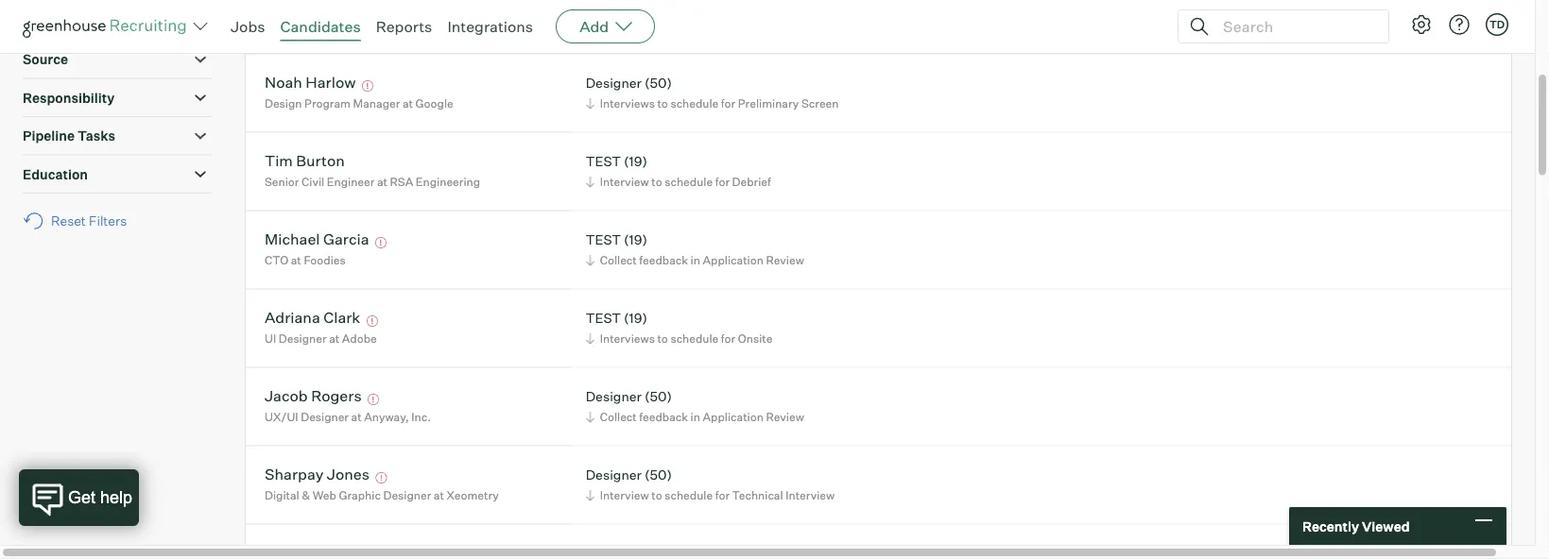 Task type: describe. For each thing, give the bounding box(es) containing it.
recently viewed
[[1303, 518, 1410, 535]]

designer (50) interview to schedule for technical interview
[[586, 467, 835, 504]]

to for designer (50) interviews to schedule for preliminary screen
[[657, 97, 668, 111]]

details
[[67, 13, 112, 30]]

candidates
[[280, 17, 361, 36]]

jacob rogers has been in application review for more than 5 days image
[[365, 395, 382, 406]]

sharpay
[[265, 466, 324, 485]]

1 in from the top
[[691, 18, 700, 32]]

interviews to schedule for preliminary screen link
[[583, 95, 844, 113]]

engineer
[[327, 175, 375, 190]]

reports
[[376, 17, 432, 36]]

cto at foodies
[[265, 254, 346, 268]]

inc.
[[411, 411, 431, 425]]

sharpay jones has been in technical interview for more than 14 days image
[[373, 473, 390, 485]]

burton
[[296, 152, 345, 171]]

1 collect from the top
[[600, 18, 637, 32]]

integrations
[[447, 17, 533, 36]]

jacob rogers
[[265, 387, 362, 406]]

at left 'xeometry'
[[434, 489, 444, 504]]

recently
[[1303, 518, 1359, 535]]

designer inside designer (50) interviews to schedule for preliminary screen
[[586, 75, 642, 91]]

for for designer (50) interviews to schedule for preliminary screen
[[721, 97, 736, 111]]

cto
[[265, 254, 288, 268]]

profile
[[23, 13, 65, 30]]

collect feedback in application review link for jacob rogers
[[583, 409, 809, 427]]

tim
[[265, 152, 293, 171]]

a follow-up was set for sep 22, 2023 for noah harlow image
[[359, 81, 376, 92]]

configure image
[[1410, 13, 1433, 36]]

designer (50) collect feedback in application review
[[586, 389, 804, 425]]

noah harlow link
[[265, 73, 356, 95]]

add button
[[556, 9, 655, 43]]

debrief
[[732, 175, 771, 190]]

preliminary
[[738, 97, 799, 111]]

td button
[[1486, 13, 1509, 36]]

Search text field
[[1218, 13, 1372, 40]]

reset filters
[[51, 213, 127, 230]]

test (19) interview to schedule for debrief
[[586, 153, 771, 190]]

adriana
[[265, 309, 320, 328]]

interviews for harlow
[[600, 97, 655, 111]]

digital & web graphic designer at xeometry
[[265, 489, 499, 504]]

interview for test
[[600, 175, 649, 190]]

rsa
[[390, 175, 413, 190]]

at down "clark"
[[329, 332, 340, 347]]

rogers
[[311, 387, 362, 406]]

(19) for michael garcia
[[624, 232, 647, 248]]

design program manager at google
[[265, 97, 453, 111]]

google
[[416, 97, 453, 111]]

&
[[302, 489, 310, 504]]

profile details
[[23, 13, 112, 30]]

pipeline
[[23, 128, 75, 145]]

adriana clark link
[[265, 309, 360, 331]]

sharpay jones
[[265, 466, 370, 485]]

interviews to schedule for onsite link
[[583, 331, 777, 348]]

for for designer (50) interview to schedule for technical interview
[[715, 489, 730, 504]]

program
[[304, 97, 351, 111]]

schedule for test (19) interview to schedule for debrief
[[665, 175, 713, 190]]

jacob rogers link
[[265, 387, 362, 409]]

designer (50) interviews to schedule for preliminary screen
[[586, 75, 839, 111]]

modern
[[365, 19, 406, 33]]

feedback for jacob rogers
[[639, 411, 688, 425]]

(50) inside designer (50) interview to schedule for technical interview
[[645, 467, 672, 484]]

education
[[23, 167, 88, 183]]

manager
[[353, 97, 400, 111]]

designer inside designer (50) interview to schedule for technical interview
[[586, 467, 642, 484]]

source
[[23, 52, 68, 68]]

jacob
[[265, 387, 308, 406]]

reset
[[51, 213, 86, 230]]

digital
[[265, 489, 299, 504]]

application for jacob rogers
[[703, 411, 764, 425]]

filters
[[89, 213, 127, 230]]

collect for michael garcia
[[600, 254, 637, 268]]

at left the modern
[[352, 19, 363, 33]]

(50) for rogers
[[645, 389, 672, 405]]

ux/ui designer at anyway, inc.
[[265, 411, 431, 425]]

interview for designer
[[600, 489, 649, 504]]

to for designer (50) interview to schedule for technical interview
[[652, 489, 662, 504]]



Task type: locate. For each thing, give the bounding box(es) containing it.
in inside test (19) collect feedback in application review
[[691, 254, 700, 268]]

1 vertical spatial collect feedback in application review link
[[583, 252, 809, 270]]

0 vertical spatial application
[[703, 18, 764, 32]]

0 vertical spatial senior
[[265, 19, 299, 33]]

for left debrief
[[715, 175, 730, 190]]

screen
[[802, 97, 839, 111]]

pipeline tasks
[[23, 128, 115, 145]]

feedback
[[639, 18, 688, 32], [639, 254, 688, 268], [639, 411, 688, 425]]

harlow
[[306, 73, 356, 92]]

1 vertical spatial (19)
[[624, 232, 647, 248]]

test
[[586, 153, 621, 170], [586, 232, 621, 248], [586, 310, 621, 327]]

(50) for harlow
[[645, 75, 672, 91]]

0 vertical spatial in
[[691, 18, 700, 32]]

application inside designer (50) collect feedback in application review
[[703, 411, 764, 425]]

schedule for designer (50) interview to schedule for technical interview
[[665, 489, 713, 504]]

to inside test (19) interviews to schedule for onsite
[[657, 332, 668, 347]]

to inside test (19) interview to schedule for debrief
[[652, 175, 662, 190]]

2 vertical spatial application
[[703, 411, 764, 425]]

td button
[[1482, 9, 1512, 40]]

jobs link
[[231, 17, 265, 36]]

to inside designer (50) interviews to schedule for preliminary screen
[[657, 97, 668, 111]]

feedback for michael garcia
[[639, 254, 688, 268]]

(19) up the interviews to schedule for onsite link
[[624, 310, 647, 327]]

web
[[313, 489, 336, 504]]

schedule left debrief
[[665, 175, 713, 190]]

in up test (19) interviews to schedule for onsite on the left bottom of page
[[691, 254, 700, 268]]

2 collect from the top
[[600, 254, 637, 268]]

test inside test (19) collect feedback in application review
[[586, 232, 621, 248]]

add
[[580, 17, 609, 36]]

3 in from the top
[[691, 411, 700, 425]]

feedback inside designer (50) collect feedback in application review
[[639, 411, 688, 425]]

1 feedback from the top
[[639, 18, 688, 32]]

candidates link
[[280, 17, 361, 36]]

application up designer (50) interview to schedule for technical interview
[[703, 411, 764, 425]]

collect feedback in application review link
[[583, 16, 809, 34], [583, 252, 809, 270], [583, 409, 809, 427]]

for for test (19) interview to schedule for debrief
[[715, 175, 730, 190]]

interview inside test (19) interview to schedule for debrief
[[600, 175, 649, 190]]

application
[[703, 18, 764, 32], [703, 254, 764, 268], [703, 411, 764, 425]]

interviews inside designer (50) interviews to schedule for preliminary screen
[[600, 97, 655, 111]]

feedback inside test (19) collect feedback in application review
[[639, 254, 688, 268]]

application for michael garcia
[[703, 254, 764, 268]]

senior inside the tim burton senior civil engineer at rsa engineering
[[265, 175, 299, 190]]

ui designer at adobe
[[265, 332, 377, 347]]

2 feedback from the top
[[639, 254, 688, 268]]

(50) up interviews to schedule for preliminary screen link
[[645, 75, 672, 91]]

at
[[352, 19, 363, 33], [403, 97, 413, 111], [377, 175, 388, 190], [291, 254, 301, 268], [329, 332, 340, 347], [351, 411, 362, 425], [434, 489, 444, 504]]

viewed
[[1362, 518, 1410, 535]]

3 collect from the top
[[600, 411, 637, 425]]

(19)
[[624, 153, 647, 170], [624, 232, 647, 248], [624, 310, 647, 327]]

review for michael garcia
[[766, 254, 804, 268]]

review inside designer (50) collect feedback in application review
[[766, 411, 804, 425]]

clark
[[323, 309, 360, 328]]

design
[[265, 97, 302, 111]]

2 vertical spatial review
[[766, 411, 804, 425]]

for for test (19) interviews to schedule for onsite
[[721, 332, 736, 347]]

(19) inside test (19) interview to schedule for debrief
[[624, 153, 647, 170]]

noah
[[265, 73, 302, 92]]

3 feedback from the top
[[639, 411, 688, 425]]

1 vertical spatial senior
[[265, 175, 299, 190]]

at left google
[[403, 97, 413, 111]]

1 review from the top
[[766, 18, 804, 32]]

for inside test (19) interviews to schedule for onsite
[[721, 332, 736, 347]]

feedback right add
[[639, 18, 688, 32]]

collect feedback in application review link for michael garcia
[[583, 252, 809, 270]]

michael garcia has been in application review for more than 5 days image
[[372, 238, 389, 249]]

2 vertical spatial in
[[691, 411, 700, 425]]

garcia
[[323, 230, 369, 249]]

ui
[[265, 332, 276, 347]]

xeometry
[[447, 489, 499, 504]]

designer inside designer (50) collect feedback in application review
[[586, 389, 642, 405]]

0 vertical spatial collect feedback in application review link
[[583, 16, 809, 34]]

(50) up interview to schedule for technical interview link
[[645, 467, 672, 484]]

(50) inside designer (50) interviews to schedule for preliminary screen
[[645, 75, 672, 91]]

0 vertical spatial test
[[586, 153, 621, 170]]

application inside test (19) collect feedback in application review
[[703, 254, 764, 268]]

michael garcia link
[[265, 230, 369, 252]]

application up designer (50) interviews to schedule for preliminary screen
[[703, 18, 764, 32]]

senior designer at modern
[[265, 19, 406, 33]]

in for michael garcia
[[691, 254, 700, 268]]

to inside designer (50) interview to schedule for technical interview
[[652, 489, 662, 504]]

1 collect feedback in application review link from the top
[[583, 16, 809, 34]]

designer
[[302, 19, 350, 33], [586, 75, 642, 91], [279, 332, 327, 347], [586, 389, 642, 405], [301, 411, 349, 425], [586, 467, 642, 484], [383, 489, 431, 504]]

tim burton link
[[265, 152, 345, 174]]

1 vertical spatial feedback
[[639, 254, 688, 268]]

tim burton senior civil engineer at rsa engineering
[[265, 152, 480, 190]]

at inside the tim burton senior civil engineer at rsa engineering
[[377, 175, 388, 190]]

schedule for test (19) interviews to schedule for onsite
[[671, 332, 719, 347]]

interviews for clark
[[600, 332, 655, 347]]

1 (19) from the top
[[624, 153, 647, 170]]

to for test (19) interview to schedule for debrief
[[652, 175, 662, 190]]

schedule inside test (19) interview to schedule for debrief
[[665, 175, 713, 190]]

2 senior from the top
[[265, 175, 299, 190]]

test inside test (19) interview to schedule for debrief
[[586, 153, 621, 170]]

(50)
[[645, 75, 672, 91], [645, 389, 672, 405], [645, 467, 672, 484]]

td
[[1490, 18, 1505, 31]]

3 (19) from the top
[[624, 310, 647, 327]]

for left technical at bottom
[[715, 489, 730, 504]]

schedule for designer (50) interviews to schedule for preliminary screen
[[671, 97, 719, 111]]

review
[[766, 18, 804, 32], [766, 254, 804, 268], [766, 411, 804, 425]]

to for test (19) interviews to schedule for onsite
[[657, 332, 668, 347]]

in inside designer (50) collect feedback in application review
[[691, 411, 700, 425]]

adriana clark has been in onsite for more than 21 days image
[[364, 316, 381, 328]]

2 application from the top
[[703, 254, 764, 268]]

0 vertical spatial feedback
[[639, 18, 688, 32]]

collect inside test (19) collect feedback in application review
[[600, 254, 637, 268]]

adriana clark
[[265, 309, 360, 328]]

integrations link
[[447, 17, 533, 36]]

(19) down interview to schedule for debrief 'link'
[[624, 232, 647, 248]]

2 vertical spatial test
[[586, 310, 621, 327]]

interview to schedule for technical interview link
[[583, 487, 840, 505]]

3 review from the top
[[766, 411, 804, 425]]

application down debrief
[[703, 254, 764, 268]]

3 application from the top
[[703, 411, 764, 425]]

engineering
[[416, 175, 480, 190]]

reset filters button
[[23, 204, 136, 239]]

collect for jacob rogers
[[600, 411, 637, 425]]

interviews inside test (19) interviews to schedule for onsite
[[600, 332, 655, 347]]

in up designer (50) interview to schedule for technical interview
[[691, 411, 700, 425]]

(50) inside designer (50) collect feedback in application review
[[645, 389, 672, 405]]

2 vertical spatial collect feedback in application review link
[[583, 409, 809, 427]]

test (19) interviews to schedule for onsite
[[586, 310, 773, 347]]

review up onsite
[[766, 254, 804, 268]]

in up designer (50) interviews to schedule for preliminary screen
[[691, 18, 700, 32]]

0 vertical spatial (50)
[[645, 75, 672, 91]]

adobe
[[342, 332, 377, 347]]

sharpay jones link
[[265, 466, 370, 487]]

(19) up interview to schedule for debrief 'link'
[[624, 153, 647, 170]]

0 vertical spatial collect
[[600, 18, 637, 32]]

onsite
[[738, 332, 773, 347]]

review for jacob rogers
[[766, 411, 804, 425]]

0 vertical spatial review
[[766, 18, 804, 32]]

collect
[[600, 18, 637, 32], [600, 254, 637, 268], [600, 411, 637, 425]]

tasks
[[78, 128, 115, 145]]

3 test from the top
[[586, 310, 621, 327]]

reports link
[[376, 17, 432, 36]]

1 vertical spatial test
[[586, 232, 621, 248]]

for inside designer (50) interviews to schedule for preliminary screen
[[721, 97, 736, 111]]

schedule inside test (19) interviews to schedule for onsite
[[671, 332, 719, 347]]

in for jacob rogers
[[691, 411, 700, 425]]

2 collect feedback in application review link from the top
[[583, 252, 809, 270]]

review up preliminary
[[766, 18, 804, 32]]

jobs
[[231, 17, 265, 36]]

3 (50) from the top
[[645, 467, 672, 484]]

2 interviews from the top
[[600, 332, 655, 347]]

1 vertical spatial collect
[[600, 254, 637, 268]]

noah harlow
[[265, 73, 356, 92]]

2 vertical spatial (50)
[[645, 467, 672, 484]]

(19) inside test (19) interviews to schedule for onsite
[[624, 310, 647, 327]]

for left onsite
[[721, 332, 736, 347]]

1 application from the top
[[703, 18, 764, 32]]

review up technical at bottom
[[766, 411, 804, 425]]

1 senior from the top
[[265, 19, 299, 33]]

collect feedback in application review
[[600, 18, 804, 32]]

schedule up test (19) interview to schedule for debrief
[[671, 97, 719, 111]]

collect feedback in application review link up designer (50) interviews to schedule for preliminary screen
[[583, 16, 809, 34]]

2 (50) from the top
[[645, 389, 672, 405]]

(50) down the interviews to schedule for onsite link
[[645, 389, 672, 405]]

foodies
[[304, 254, 346, 268]]

graphic
[[339, 489, 381, 504]]

1 test from the top
[[586, 153, 621, 170]]

at down rogers at the bottom left
[[351, 411, 362, 425]]

feedback up test (19) interviews to schedule for onsite on the left bottom of page
[[639, 254, 688, 268]]

for inside test (19) interview to schedule for debrief
[[715, 175, 730, 190]]

to
[[657, 97, 668, 111], [652, 175, 662, 190], [657, 332, 668, 347], [652, 489, 662, 504]]

0 vertical spatial interviews
[[600, 97, 655, 111]]

interviews
[[600, 97, 655, 111], [600, 332, 655, 347]]

1 interviews from the top
[[600, 97, 655, 111]]

2 review from the top
[[766, 254, 804, 268]]

test for adriana clark
[[586, 310, 621, 327]]

technical
[[732, 489, 783, 504]]

3 collect feedback in application review link from the top
[[583, 409, 809, 427]]

(19) inside test (19) collect feedback in application review
[[624, 232, 647, 248]]

test for michael garcia
[[586, 232, 621, 248]]

2 test from the top
[[586, 232, 621, 248]]

michael
[[265, 230, 320, 249]]

1 (50) from the top
[[645, 75, 672, 91]]

test (19) collect feedback in application review
[[586, 232, 804, 268]]

1 vertical spatial in
[[691, 254, 700, 268]]

(19) for adriana clark
[[624, 310, 647, 327]]

schedule inside designer (50) interview to schedule for technical interview
[[665, 489, 713, 504]]

greenhouse recruiting image
[[23, 15, 193, 38]]

1 vertical spatial review
[[766, 254, 804, 268]]

interview to schedule for debrief link
[[583, 174, 776, 192]]

for left preliminary
[[721, 97, 736, 111]]

schedule left technical at bottom
[[665, 489, 713, 504]]

for
[[721, 97, 736, 111], [715, 175, 730, 190], [721, 332, 736, 347], [715, 489, 730, 504]]

at right cto
[[291, 254, 301, 268]]

2 (19) from the top
[[624, 232, 647, 248]]

for inside designer (50) interview to schedule for technical interview
[[715, 489, 730, 504]]

ux/ui
[[265, 411, 298, 425]]

1 vertical spatial interviews
[[600, 332, 655, 347]]

1 vertical spatial (50)
[[645, 389, 672, 405]]

civil
[[302, 175, 324, 190]]

schedule left onsite
[[671, 332, 719, 347]]

michael garcia
[[265, 230, 369, 249]]

0 vertical spatial (19)
[[624, 153, 647, 170]]

interview
[[600, 175, 649, 190], [600, 489, 649, 504], [786, 489, 835, 504]]

2 vertical spatial collect
[[600, 411, 637, 425]]

responsibility
[[23, 90, 115, 107]]

2 vertical spatial (19)
[[624, 310, 647, 327]]

collect inside designer (50) collect feedback in application review
[[600, 411, 637, 425]]

collect feedback in application review link up designer (50) interview to schedule for technical interview
[[583, 409, 809, 427]]

test inside test (19) interviews to schedule for onsite
[[586, 310, 621, 327]]

feedback down the interviews to schedule for onsite link
[[639, 411, 688, 425]]

review inside test (19) collect feedback in application review
[[766, 254, 804, 268]]

jones
[[327, 466, 370, 485]]

2 in from the top
[[691, 254, 700, 268]]

at left the rsa
[[377, 175, 388, 190]]

1 vertical spatial application
[[703, 254, 764, 268]]

2 vertical spatial feedback
[[639, 411, 688, 425]]

anyway,
[[364, 411, 409, 425]]

collect feedback in application review link up test (19) interviews to schedule for onsite on the left bottom of page
[[583, 252, 809, 270]]

schedule inside designer (50) interviews to schedule for preliminary screen
[[671, 97, 719, 111]]



Task type: vqa. For each thing, say whether or not it's contained in the screenshot.
1st the Collect feedback in Application Review link from the bottom
yes



